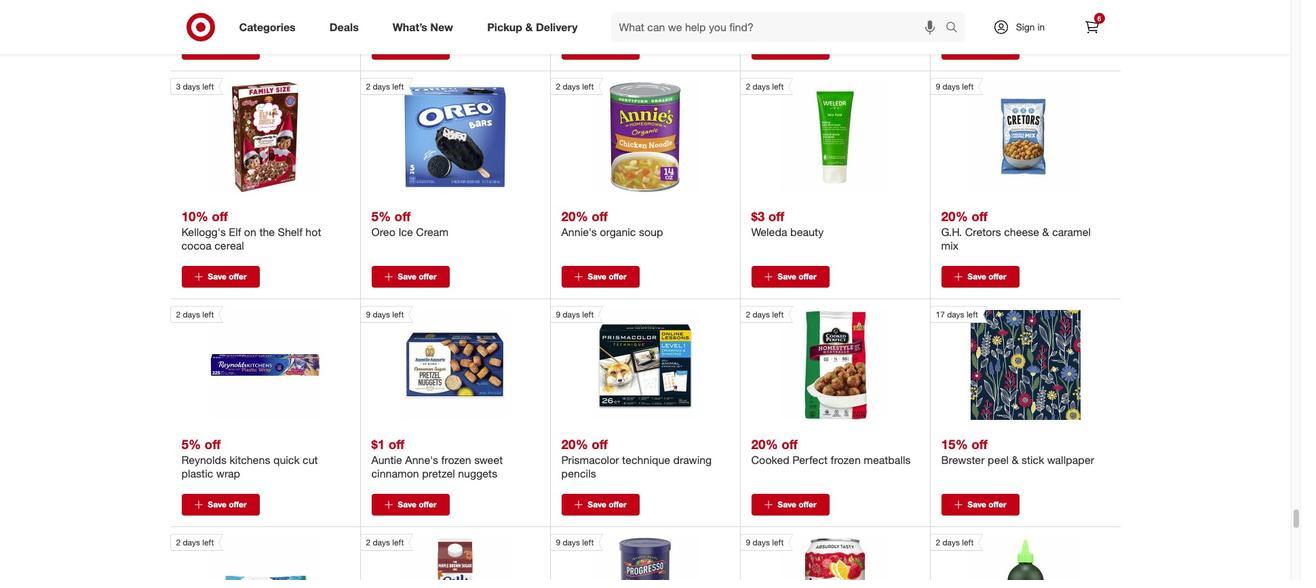 Task type: locate. For each thing, give the bounding box(es) containing it.
20% for 20% off cooked perfect frozen meatballs
[[751, 436, 778, 452]]

10%
[[182, 208, 208, 224]]

save down search
[[968, 44, 987, 54]]

9 days left button for 20% off g.h. cretors cheese & caramel mix
[[930, 78, 1081, 192]]

kellogg's
[[182, 225, 226, 239]]

20% off prismacolor technique drawing pencils
[[561, 436, 712, 481]]

cereal
[[215, 239, 244, 253]]

15% off brewster peel & stick wallpaper
[[941, 436, 1095, 467]]

0 horizontal spatial use
[[226, 0, 239, 10]]

coupon right what's at top
[[431, 14, 459, 24]]

off up weleda
[[769, 208, 785, 224]]

categories link
[[228, 12, 313, 42]]

beauty
[[791, 225, 824, 239]]

off inside 5% off reynolds kitchens quick cut plastic wrap
[[205, 436, 221, 452]]

cut
[[303, 453, 318, 467]]

0 horizontal spatial frozen
[[441, 453, 471, 467]]

& right cheese
[[1043, 225, 1049, 239]]

mfr single-use coupon button
[[182, 0, 349, 25], [372, 0, 539, 38]]

off up the kellogg's
[[212, 208, 228, 224]]

off right $1
[[389, 436, 405, 452]]

1 vertical spatial coupon
[[431, 14, 459, 24]]

pickup
[[487, 20, 523, 34]]

off inside the 20% off prismacolor technique drawing pencils
[[592, 436, 608, 452]]

off inside 5% off oreo ice cream
[[395, 208, 411, 224]]

save down cinnamon
[[398, 500, 417, 510]]

20% for 20% off prismacolor technique drawing pencils
[[561, 436, 588, 452]]

pretzel
[[422, 467, 455, 481]]

off up brewster
[[972, 436, 988, 452]]

1 horizontal spatial single-
[[391, 14, 416, 24]]

reynolds
[[182, 453, 227, 467]]

use up categories link
[[226, 0, 239, 10]]

off up ice
[[395, 208, 411, 224]]

0 horizontal spatial &
[[526, 20, 533, 34]]

the
[[259, 225, 275, 239]]

& inside 15% off brewster peel & stick wallpaper
[[1012, 453, 1019, 467]]

20% for 20% off g.h. cretors cheese & caramel mix
[[941, 208, 968, 224]]

save down pickup & delivery link
[[588, 44, 607, 54]]

9 days left
[[936, 82, 974, 92], [366, 310, 404, 320], [556, 310, 594, 320], [556, 538, 594, 548], [746, 538, 784, 548]]

off inside '$1 off auntie anne's frozen sweet cinnamon pretzel nuggets'
[[389, 436, 405, 452]]

off inside 20% off cooked perfect frozen meatballs
[[782, 436, 798, 452]]

0 vertical spatial &
[[526, 20, 533, 34]]

1 vertical spatial 5%
[[182, 436, 201, 452]]

$3
[[751, 208, 765, 224]]

2 frozen from the left
[[831, 453, 861, 467]]

off inside 10% off kellogg's elf on the shelf hot cocoa cereal
[[212, 208, 228, 224]]

$1 off auntie anne's frozen sweet cinnamon pretzel nuggets
[[372, 436, 503, 481]]

pickup & delivery
[[487, 20, 578, 34]]

coupon up categories
[[241, 0, 269, 10]]

frozen
[[441, 453, 471, 467], [831, 453, 861, 467]]

5% up 'reynolds'
[[182, 436, 201, 452]]

anne's
[[405, 453, 438, 467]]

1 horizontal spatial mfr single-use coupon button
[[372, 0, 539, 38]]

$1
[[372, 436, 385, 452]]

20% inside 20% off annie's organic soup
[[561, 208, 588, 224]]

nuggets
[[458, 467, 497, 481]]

mfr single-use coupon
[[182, 0, 269, 10], [372, 14, 459, 24]]

technique
[[622, 453, 670, 467]]

1 vertical spatial use
[[416, 14, 429, 24]]

what's
[[393, 20, 427, 34]]

0 vertical spatial mfr single-use coupon
[[182, 0, 269, 10]]

9 days left button for $1 off auntie anne's frozen sweet cinnamon pretzel nuggets
[[360, 306, 510, 420]]

sweet
[[474, 453, 503, 467]]

save down pencils
[[588, 500, 607, 510]]

off up cooked
[[782, 436, 798, 452]]

cream
[[416, 225, 449, 239]]

drawing
[[673, 453, 712, 467]]

5%
[[372, 208, 391, 224], [182, 436, 201, 452]]

coupon
[[241, 0, 269, 10], [431, 14, 459, 24]]

elf
[[229, 225, 241, 239]]

20% up prismacolor
[[561, 436, 588, 452]]

1 vertical spatial mfr single-use coupon
[[372, 14, 459, 24]]

&
[[526, 20, 533, 34], [1043, 225, 1049, 239], [1012, 453, 1019, 467]]

20% inside the 20% off g.h. cretors cheese & caramel mix
[[941, 208, 968, 224]]

off for 5% off oreo ice cream
[[395, 208, 411, 224]]

0 vertical spatial 5%
[[372, 208, 391, 224]]

off
[[212, 208, 228, 224], [395, 208, 411, 224], [592, 208, 608, 224], [769, 208, 785, 224], [972, 208, 988, 224], [205, 436, 221, 452], [389, 436, 405, 452], [592, 436, 608, 452], [782, 436, 798, 452], [972, 436, 988, 452]]

20% up annie's
[[561, 208, 588, 224]]

frozen left sweet
[[441, 453, 471, 467]]

hot
[[306, 225, 321, 239]]

off for 20% off cooked perfect frozen meatballs
[[782, 436, 798, 452]]

0 horizontal spatial mfr
[[182, 0, 199, 10]]

20% inside the 20% off prismacolor technique drawing pencils
[[561, 436, 588, 452]]

off up organic
[[592, 208, 608, 224]]

save down weleda
[[778, 272, 797, 282]]

cheese
[[1004, 225, 1040, 239]]

off inside $3 off weleda beauty
[[769, 208, 785, 224]]

20% up cooked
[[751, 436, 778, 452]]

sign in link
[[982, 12, 1066, 42]]

perfect
[[793, 453, 828, 467]]

2 vertical spatial &
[[1012, 453, 1019, 467]]

3 days left button
[[170, 78, 320, 192]]

1 vertical spatial single-
[[391, 14, 416, 24]]

save down what's at top
[[398, 44, 417, 54]]

offer
[[229, 44, 247, 54], [419, 44, 437, 54], [609, 44, 627, 54], [799, 44, 817, 54], [989, 44, 1007, 54], [229, 272, 247, 282], [419, 272, 437, 282], [609, 272, 627, 282], [799, 272, 817, 282], [989, 272, 1007, 282], [229, 500, 247, 510], [419, 500, 437, 510], [609, 500, 627, 510], [799, 500, 817, 510], [989, 500, 1007, 510]]

frozen inside 20% off cooked perfect frozen meatballs
[[831, 453, 861, 467]]

9 days left for $1 off auntie anne's frozen sweet cinnamon pretzel nuggets
[[366, 310, 404, 320]]

off for 20% off g.h. cretors cheese & caramel mix
[[972, 208, 988, 224]]

0 horizontal spatial coupon
[[241, 0, 269, 10]]

1 horizontal spatial mfr single-use coupon
[[372, 14, 459, 24]]

2 days left
[[366, 82, 404, 92], [556, 82, 594, 92], [746, 82, 784, 92], [176, 310, 214, 320], [746, 310, 784, 320], [176, 538, 214, 548], [366, 538, 404, 548], [936, 538, 974, 548]]

1 frozen from the left
[[441, 453, 471, 467]]

left
[[202, 82, 214, 92], [392, 82, 404, 92], [582, 82, 594, 92], [772, 82, 784, 92], [962, 82, 974, 92], [202, 310, 214, 320], [392, 310, 404, 320], [582, 310, 594, 320], [772, 310, 784, 320], [967, 310, 978, 320], [202, 538, 214, 548], [392, 538, 404, 548], [582, 538, 594, 548], [772, 538, 784, 548], [962, 538, 974, 548]]

20% up g.h.
[[941, 208, 968, 224]]

& right pickup
[[526, 20, 533, 34]]

off inside the 20% off g.h. cretors cheese & caramel mix
[[972, 208, 988, 224]]

off for 20% off annie's organic soup
[[592, 208, 608, 224]]

frozen inside '$1 off auntie anne's frozen sweet cinnamon pretzel nuggets'
[[441, 453, 471, 467]]

& right peel
[[1012, 453, 1019, 467]]

20% inside 20% off cooked perfect frozen meatballs
[[751, 436, 778, 452]]

0 horizontal spatial single-
[[201, 0, 226, 10]]

off for 20% off prismacolor technique drawing pencils
[[592, 436, 608, 452]]

2 days left button
[[360, 78, 510, 192], [550, 78, 700, 192], [740, 78, 890, 192], [170, 306, 320, 420], [740, 306, 890, 420], [170, 534, 320, 580], [360, 534, 510, 580], [930, 534, 1081, 580]]

9 for 20% off prismacolor technique drawing pencils
[[556, 310, 561, 320]]

6
[[1098, 14, 1101, 22]]

& inside the 20% off g.h. cretors cheese & caramel mix
[[1043, 225, 1049, 239]]

save
[[208, 44, 227, 54], [398, 44, 417, 54], [588, 44, 607, 54], [778, 44, 797, 54], [968, 44, 987, 54], [208, 272, 227, 282], [398, 272, 417, 282], [588, 272, 607, 282], [778, 272, 797, 282], [968, 272, 987, 282], [208, 500, 227, 510], [398, 500, 417, 510], [588, 500, 607, 510], [778, 500, 797, 510], [968, 500, 987, 510]]

off inside 20% off annie's organic soup
[[592, 208, 608, 224]]

0 vertical spatial single-
[[201, 0, 226, 10]]

9 for 20% off g.h. cretors cheese & caramel mix
[[936, 82, 941, 92]]

5% inside 5% off reynolds kitchens quick cut plastic wrap
[[182, 436, 201, 452]]

0 vertical spatial mfr
[[182, 0, 199, 10]]

save offer button
[[182, 38, 260, 60], [372, 38, 450, 60], [561, 38, 640, 60], [751, 38, 830, 60], [941, 38, 1020, 60], [182, 266, 260, 288], [372, 266, 450, 288], [561, 266, 640, 288], [751, 266, 830, 288], [941, 266, 1020, 288], [182, 494, 260, 516], [372, 494, 450, 516], [561, 494, 640, 516], [751, 494, 830, 516], [941, 494, 1020, 516]]

3 days left
[[176, 82, 214, 92]]

0 horizontal spatial 5%
[[182, 436, 201, 452]]

1 vertical spatial &
[[1043, 225, 1049, 239]]

frozen for 20% off
[[831, 453, 861, 467]]

1 horizontal spatial frozen
[[831, 453, 861, 467]]

5% inside 5% off oreo ice cream
[[372, 208, 391, 224]]

20% for 20% off annie's organic soup
[[561, 208, 588, 224]]

1 horizontal spatial &
[[1012, 453, 1019, 467]]

9
[[936, 82, 941, 92], [366, 310, 371, 320], [556, 310, 561, 320], [556, 538, 561, 548], [746, 538, 751, 548]]

1 vertical spatial mfr
[[372, 14, 389, 24]]

5% for 5% off oreo ice cream
[[372, 208, 391, 224]]

2 horizontal spatial &
[[1043, 225, 1049, 239]]

6 link
[[1077, 12, 1107, 42]]

kitchens
[[230, 453, 270, 467]]

off inside 15% off brewster peel & stick wallpaper
[[972, 436, 988, 452]]

what's new
[[393, 20, 453, 34]]

save up 17 days left
[[968, 272, 987, 282]]

5% up oreo
[[372, 208, 391, 224]]

17
[[936, 310, 945, 320]]

off for $1 off auntie anne's frozen sweet cinnamon pretzel nuggets
[[389, 436, 405, 452]]

off up 'reynolds'
[[205, 436, 221, 452]]

frozen right perfect
[[831, 453, 861, 467]]

off for 5% off reynolds kitchens quick cut plastic wrap
[[205, 436, 221, 452]]

use
[[226, 0, 239, 10], [416, 14, 429, 24]]

9 days left button
[[930, 78, 1081, 192], [360, 306, 510, 420], [550, 306, 700, 420], [550, 534, 700, 580], [740, 534, 890, 580]]

shelf
[[278, 225, 303, 239]]

g.h.
[[941, 225, 962, 239]]

days
[[183, 82, 200, 92], [373, 82, 390, 92], [563, 82, 580, 92], [753, 82, 770, 92], [943, 82, 960, 92], [183, 310, 200, 320], [373, 310, 390, 320], [563, 310, 580, 320], [753, 310, 770, 320], [947, 310, 965, 320], [183, 538, 200, 548], [373, 538, 390, 548], [563, 538, 580, 548], [753, 538, 770, 548], [943, 538, 960, 548]]

soup
[[639, 225, 663, 239]]

20% off annie's organic soup
[[561, 208, 663, 239]]

off up cretors on the right top
[[972, 208, 988, 224]]

1 horizontal spatial 5%
[[372, 208, 391, 224]]

ice
[[399, 225, 413, 239]]

off up prismacolor
[[592, 436, 608, 452]]

2
[[366, 82, 371, 92], [556, 82, 561, 92], [746, 82, 751, 92], [176, 310, 181, 320], [746, 310, 751, 320], [176, 538, 181, 548], [366, 538, 371, 548], [936, 538, 941, 548]]

0 horizontal spatial mfr single-use coupon button
[[182, 0, 349, 25]]

use left new
[[416, 14, 429, 24]]

20%
[[561, 208, 588, 224], [941, 208, 968, 224], [561, 436, 588, 452], [751, 436, 778, 452]]



Task type: vqa. For each thing, say whether or not it's contained in the screenshot.
'Guests' associated with 6
no



Task type: describe. For each thing, give the bounding box(es) containing it.
cinnamon
[[372, 467, 419, 481]]

quick
[[273, 453, 300, 467]]

on
[[244, 225, 256, 239]]

brewster
[[941, 453, 985, 467]]

save down brewster
[[968, 500, 987, 510]]

organic
[[600, 225, 636, 239]]

0 horizontal spatial mfr single-use coupon
[[182, 0, 269, 10]]

categories
[[239, 20, 296, 34]]

off for 15% off brewster peel & stick wallpaper
[[972, 436, 988, 452]]

0 vertical spatial coupon
[[241, 0, 269, 10]]

10% off kellogg's elf on the shelf hot cocoa cereal
[[182, 208, 321, 253]]

search
[[939, 21, 972, 35]]

15%
[[941, 436, 968, 452]]

9 days left button for 20% off prismacolor technique drawing pencils
[[550, 306, 700, 420]]

stick
[[1022, 453, 1045, 467]]

new
[[430, 20, 453, 34]]

1 horizontal spatial coupon
[[431, 14, 459, 24]]

pencils
[[561, 467, 596, 481]]

caramel
[[1053, 225, 1091, 239]]

5% off oreo ice cream
[[372, 208, 449, 239]]

9 days left for 20% off g.h. cretors cheese & caramel mix
[[936, 82, 974, 92]]

save down cooked
[[778, 500, 797, 510]]

days inside 17 days left button
[[947, 310, 965, 320]]

1 horizontal spatial use
[[416, 14, 429, 24]]

What can we help you find? suggestions appear below search field
[[611, 12, 949, 42]]

frozen for $1 off
[[441, 453, 471, 467]]

sign
[[1016, 21, 1035, 33]]

2 mfr single-use coupon button from the left
[[372, 0, 539, 38]]

save down the cereal
[[208, 272, 227, 282]]

pickup & delivery link
[[476, 12, 595, 42]]

17 days left button
[[930, 306, 1081, 420]]

off for $3 off weleda beauty
[[769, 208, 785, 224]]

off for 10% off kellogg's elf on the shelf hot cocoa cereal
[[212, 208, 228, 224]]

what's new link
[[381, 12, 470, 42]]

wallpaper
[[1048, 453, 1095, 467]]

save down annie's
[[588, 272, 607, 282]]

save down wrap
[[208, 500, 227, 510]]

save up 3 days left
[[208, 44, 227, 54]]

20% off g.h. cretors cheese & caramel mix
[[941, 208, 1091, 253]]

17 days left
[[936, 310, 978, 320]]

auntie
[[372, 453, 402, 467]]

cretors
[[965, 225, 1001, 239]]

20% off cooked perfect frozen meatballs
[[751, 436, 911, 467]]

1 mfr single-use coupon button from the left
[[182, 0, 349, 25]]

in
[[1038, 21, 1045, 33]]

9 for $1 off auntie anne's frozen sweet cinnamon pretzel nuggets
[[366, 310, 371, 320]]

oreo
[[372, 225, 396, 239]]

prismacolor
[[561, 453, 619, 467]]

deals link
[[318, 12, 376, 42]]

wrap
[[216, 467, 240, 481]]

deals
[[330, 20, 359, 34]]

5% off reynolds kitchens quick cut plastic wrap
[[182, 436, 318, 481]]

annie's
[[561, 225, 597, 239]]

5% for 5% off reynolds kitchens quick cut plastic wrap
[[182, 436, 201, 452]]

delivery
[[536, 20, 578, 34]]

9 days left for 20% off prismacolor technique drawing pencils
[[556, 310, 594, 320]]

sign in
[[1016, 21, 1045, 33]]

save down what can we help you find? suggestions appear below search field
[[778, 44, 797, 54]]

peel
[[988, 453, 1009, 467]]

search button
[[939, 12, 972, 45]]

mix
[[941, 239, 959, 253]]

weleda
[[751, 225, 788, 239]]

$3 off weleda beauty
[[751, 208, 824, 239]]

cooked
[[751, 453, 790, 467]]

1 horizontal spatial mfr
[[372, 14, 389, 24]]

meatballs
[[864, 453, 911, 467]]

days inside 3 days left button
[[183, 82, 200, 92]]

cocoa
[[182, 239, 212, 253]]

0 vertical spatial use
[[226, 0, 239, 10]]

save down ice
[[398, 272, 417, 282]]

3
[[176, 82, 181, 92]]

plastic
[[182, 467, 213, 481]]



